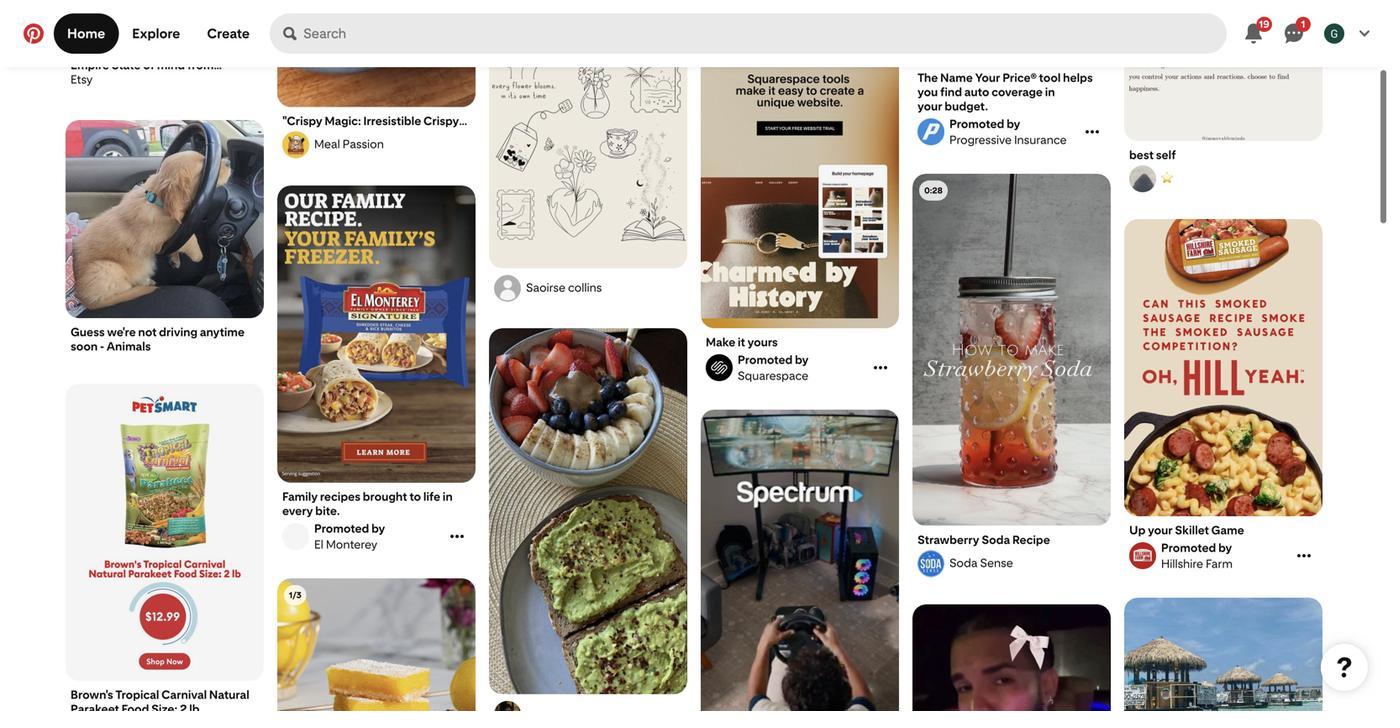 Task type: describe. For each thing, give the bounding box(es) containing it.
the name your price® tool helps you find auto coverage in your budget.
[[918, 71, 1093, 113]]

1 horizontal spatial soda
[[982, 533, 1010, 547]]

family
[[282, 490, 318, 504]]

2 this contains an image of: image from the top
[[489, 329, 687, 695]]

saoirse collins link
[[492, 275, 685, 302]]

monterey
[[326, 538, 377, 552]]

hillshire
[[1161, 557, 1203, 571]]

family recipes brought to life in every bite. link
[[282, 490, 471, 518]]

up
[[1129, 523, 1146, 538]]

create
[[207, 26, 250, 42]]

explore link
[[119, 13, 194, 54]]

squarespace link
[[703, 353, 870, 383]]

not
[[138, 325, 157, 339]]

best
[[1129, 148, 1154, 162]]

meal passion link
[[280, 132, 473, 158]]

saoirse
[[526, 280, 565, 295]]

brought
[[363, 490, 407, 504]]

el monterey
[[314, 538, 377, 552]]

guess we're not driving anytime soon - animals link
[[71, 325, 259, 354]]

create link
[[194, 13, 263, 54]]

find
[[940, 85, 962, 99]]

up your skillet game link
[[1129, 523, 1318, 538]]

auto
[[964, 85, 989, 99]]

etsy link
[[71, 72, 259, 87]]

soda sense
[[949, 556, 1013, 571]]

coverage
[[992, 85, 1043, 99]]

up your skillet game
[[1129, 523, 1244, 538]]

size:
[[151, 702, 178, 712]]

carnival
[[161, 688, 207, 702]]

soon
[[71, 339, 98, 354]]

progressive insurance
[[949, 133, 1067, 147]]

food
[[121, 702, 149, 712]]

guess
[[71, 325, 105, 339]]

Search text field
[[303, 13, 1227, 54]]

passion
[[343, 137, 384, 151]]

-
[[100, 339, 104, 354]]

bold mexican flavors since 1964 image
[[277, 186, 476, 483]]

recipe
[[1012, 533, 1050, 547]]

bite.
[[315, 504, 340, 518]]

price® tool
[[1003, 71, 1061, 85]]

insurance
[[1014, 133, 1067, 147]]

to
[[409, 490, 421, 504]]

progressive insurance link
[[915, 117, 1081, 147]]

helps
[[1063, 71, 1093, 85]]

this contains an image of: strawberry soda recipe image
[[913, 174, 1111, 526]]

strawberry soda recipe link
[[918, 533, 1106, 547]]

we're
[[107, 325, 136, 339]]

guess we're not driving anytime soon - animals
[[71, 325, 245, 354]]

explore
[[132, 26, 180, 42]]

19 button
[[1233, 13, 1274, 54]]

el
[[314, 538, 323, 552]]

carousel image 0 image
[[913, 0, 1111, 52]]

driving
[[159, 325, 198, 339]]

this contains an image of: drake coquette image
[[913, 605, 1111, 712]]

it
[[738, 335, 745, 350]]

self
[[1156, 148, 1176, 162]]

life
[[423, 490, 440, 504]]

anytime
[[200, 325, 245, 339]]

soda sense link
[[915, 551, 1108, 578]]

can the flavor of a slow cooked smoked sausage be so gloriously delicious? if it's from hillshire farm®, oh, hill yeah.™ image
[[1124, 219, 1323, 517]]

2
[[180, 702, 187, 712]]



Task type: locate. For each thing, give the bounding box(es) containing it.
make it yours link
[[706, 335, 894, 350]]

0 vertical spatial soda
[[982, 533, 1010, 547]]

0 horizontal spatial in
[[443, 490, 453, 504]]

meal
[[314, 137, 340, 151]]

come join us on the water, create memories and photo ops that will last a lifetime on the most photographed vessel in the harbor in the world famous crab island. nothing will compare to the smiles and waves you'll get cruising through the destin harbor on the original tiki bar boats on your way to crab island. once there, your captain will drop the anchor and the swim ladder for you to enjoy a truly destin experience. we provide a cooler, ice, cups/shot glasses, bottle openers and bottled water. image
[[1124, 598, 1323, 712]]

squarespace tools make it easy to create a beautiful and unique website. image
[[701, 31, 899, 329]]

in left helps
[[1045, 85, 1055, 99]]

recipes
[[320, 490, 360, 504]]

hillshire farm link
[[1127, 541, 1293, 571]]

in
[[1045, 85, 1055, 99], [443, 490, 453, 504]]

sense
[[980, 556, 1013, 571]]

⭐️
[[1161, 171, 1173, 185]]

1 vertical spatial in
[[443, 490, 453, 504]]

farm
[[1206, 557, 1233, 571]]

meal passion
[[314, 137, 384, 151]]

every
[[282, 504, 313, 518]]

soda up the sense
[[982, 533, 1010, 547]]

home
[[67, 26, 105, 42]]

your budget.
[[918, 99, 988, 113]]

tropical carnival natural parakeet fortified daily diet is a vitamin-and-nutrient-fortified food and treat, all-in-one! this food is jam-packed with a medley of delicacies to satisfy your pet's hunger cravings, and is specifically formulated for daily dietary needs of your parakeet(s). features: fortified with vitamins and minerals food type: bird food food consistency: seeds life stage: all primary ingredient: white proso millet package weight: 2 lb ingredients: white proso millet, red millet,… image
[[66, 384, 264, 681]]

1
[[1301, 18, 1305, 30]]

etsy
[[71, 72, 93, 87]]

name
[[940, 71, 973, 85]]

collins
[[568, 280, 602, 295]]

0 vertical spatial in
[[1045, 85, 1055, 99]]

in inside the name your price® tool helps you find auto coverage in your budget.
[[1045, 85, 1055, 99]]

tropical
[[115, 688, 159, 702]]

brown's
[[71, 688, 113, 702]]

family recipes brought to life in every bite.
[[282, 490, 453, 518]]

hillshire farm
[[1161, 557, 1233, 571]]

saoirse collins
[[526, 280, 602, 295]]

best self
[[1129, 148, 1176, 162]]

yours
[[747, 335, 778, 350]]

natural
[[209, 688, 249, 702]]

home link
[[54, 13, 119, 54]]

game
[[1211, 523, 1244, 538]]

make these wonderful lemon bars with our wonderful seedless lemons for an easy, crowd-pleasing dessert. image
[[277, 579, 476, 712]]

1 horizontal spatial in
[[1045, 85, 1055, 99]]

brown's tropical carnival natural parakeet food size: 2 lb link
[[71, 688, 259, 712]]

search icon image
[[283, 27, 297, 40]]

best self link
[[1129, 148, 1318, 162]]

this contains an image of: best self image
[[1124, 0, 1323, 141]]

make
[[706, 335, 735, 350]]

parakeet
[[71, 702, 119, 712]]

this contains an image of: image
[[489, 24, 687, 268], [489, 329, 687, 695]]

strawberry soda recipe
[[918, 533, 1050, 547]]

strawberry
[[918, 533, 979, 547]]

the
[[918, 71, 938, 85]]

greg robinson image
[[1324, 24, 1344, 44]]

you
[[918, 85, 938, 99]]

soda down strawberry
[[949, 556, 978, 571]]

1 this contains an image of: image from the top
[[489, 24, 687, 268]]

your
[[975, 71, 1000, 85]]

brown's tropical carnival natural parakeet food size: 2 lb
[[71, 688, 249, 712]]

0 vertical spatial this contains an image of: image
[[489, 24, 687, 268]]

your
[[1148, 523, 1173, 538]]

⭐️ link
[[1127, 166, 1320, 192]]

this contains an image of: guess we're not driving anytime soon - animals image
[[66, 120, 264, 318]]

progressive
[[949, 133, 1012, 147]]

0 horizontal spatial soda
[[949, 556, 978, 571]]

1 vertical spatial this contains an image of: image
[[489, 329, 687, 695]]

squarespace
[[738, 369, 808, 383]]

soda
[[982, 533, 1010, 547], [949, 556, 978, 571]]

in right life
[[443, 490, 453, 504]]

lb
[[189, 702, 200, 712]]

the name your price® tool helps you find auto coverage in your budget. link
[[918, 71, 1106, 113]]

in inside "family recipes brought to life in every bite."
[[443, 490, 453, 504]]

19
[[1259, 18, 1270, 30]]

animals
[[107, 339, 151, 354]]

1 vertical spatial soda
[[949, 556, 978, 571]]

skillet
[[1175, 523, 1209, 538]]

make it yours
[[706, 335, 778, 350]]

1 button
[[1274, 13, 1314, 54]]

el monterey link
[[280, 522, 446, 552]]



Task type: vqa. For each thing, say whether or not it's contained in the screenshot.
"Strawberry"
yes



